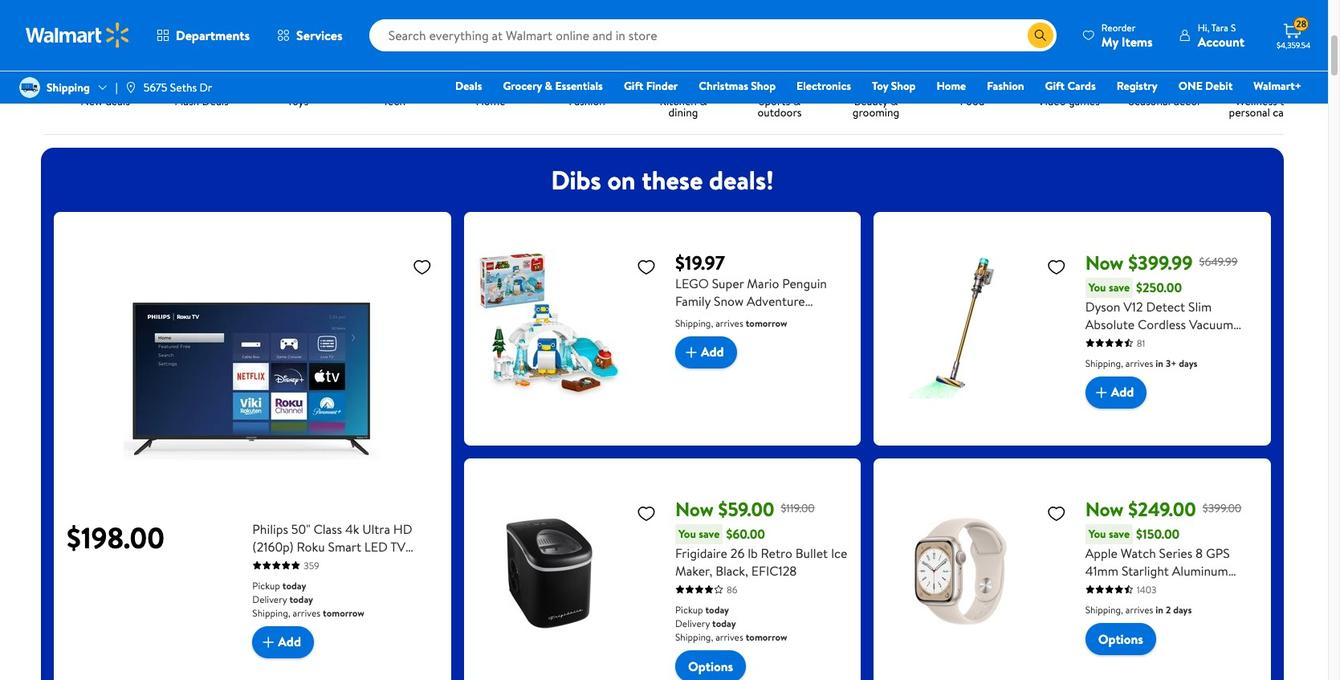 Task type: locate. For each thing, give the bounding box(es) containing it.
save up apple
[[1109, 526, 1130, 542]]

options
[[1099, 630, 1144, 648], [688, 658, 734, 675]]

1 vertical spatial add
[[1112, 384, 1134, 401]]

shop for toy shop
[[891, 78, 916, 94]]

ice
[[831, 544, 848, 562]]

shop
[[751, 78, 776, 94], [891, 78, 916, 94]]

fashion right food
[[987, 78, 1025, 94]]

fashion link
[[545, 31, 629, 110], [980, 77, 1032, 95]]

departments button
[[143, 16, 264, 55]]

add for $19.97
[[701, 343, 724, 361]]

& right wellness
[[1281, 93, 1288, 109]]

add down (50pul6533/f7)
[[278, 633, 301, 651]]

0 vertical spatial delivery
[[253, 593, 287, 606]]

options link down 86
[[676, 650, 746, 680]]

2 vertical spatial add button
[[253, 626, 314, 658]]

arrives for in 3+ days
[[1126, 356, 1154, 370]]

& right toy
[[891, 93, 898, 109]]

save inside you save $250.00 dyson v12 detect slim absolute cordless vacuum cleaner | gold | new
[[1109, 279, 1130, 295]]

days for $249.00
[[1174, 603, 1192, 617]]

tomorrow down (new)
[[323, 606, 365, 620]]

add to cart image
[[682, 343, 701, 362], [1092, 383, 1112, 402]]

options for $59.00
[[688, 658, 734, 675]]

tomorrow down efic128
[[746, 630, 788, 644]]

& right dining
[[700, 93, 707, 109]]

you save $60.00 frigidaire 26 lb retro bullet ice maker, black, efic128
[[676, 525, 848, 580]]

1 horizontal spatial deals
[[455, 78, 482, 94]]

arrives down 1403
[[1126, 603, 1154, 617]]

| left 5675
[[116, 79, 118, 96]]

save inside you save $150.00 apple watch series 8 gps 41mm starlight aluminum case with starlight sport band - s/m
[[1109, 526, 1130, 542]]

you up frigidaire
[[679, 526, 696, 542]]

2 horizontal spatial |
[[1168, 333, 1170, 351]]

save up frigidaire
[[699, 526, 720, 542]]

0 vertical spatial add
[[701, 343, 724, 361]]

86
[[727, 583, 738, 597]]

add to favorites list, lego super mario penguin family snow adventure expansion set, gift for gamers, boys and girls 71430 image
[[637, 257, 656, 277]]

now up the dyson
[[1086, 249, 1124, 276]]

sports & outdoors link
[[738, 31, 822, 121]]

(2160p)
[[253, 538, 294, 556]]

save inside you save $60.00 frigidaire 26 lb retro bullet ice maker, black, efic128
[[699, 526, 720, 542]]

one
[[1179, 78, 1203, 94]]

& inside wellness & personal care
[[1281, 93, 1288, 109]]

1 horizontal spatial add
[[701, 343, 724, 361]]

save up v12
[[1109, 279, 1130, 295]]

0 horizontal spatial fashion
[[569, 93, 606, 109]]

add to favorites list, apple watch series 8 gps 41mm starlight aluminum case with starlight sport band - s/m image
[[1047, 503, 1067, 523]]

add to cart image down expansion
[[682, 343, 701, 362]]

Search in deals search field
[[41, 0, 526, 5]]

2 shop from the left
[[891, 78, 916, 94]]

seths
[[170, 79, 197, 96]]

finder
[[646, 78, 678, 94]]

tv
[[391, 538, 406, 556]]

add for philips 50" class 4k ultra hd (2160p) roku smart led tv (50pul6533/f7) (new)
[[278, 633, 301, 651]]

2 horizontal spatial gift
[[1046, 78, 1065, 94]]

shipping, down cleaner
[[1086, 356, 1124, 370]]

delivery up add to cart image
[[253, 593, 287, 606]]

1 horizontal spatial home link
[[930, 77, 974, 95]]

you
[[1089, 279, 1107, 295], [679, 526, 696, 542], [1089, 526, 1107, 542]]

shop wellness and self-care. image
[[1233, 31, 1291, 89]]

0 horizontal spatial shop
[[751, 78, 776, 94]]

starlight up 2
[[1143, 580, 1190, 597]]

1 horizontal spatial add button
[[676, 336, 737, 368]]

& inside the sports & outdoors
[[793, 93, 801, 109]]

shipping, down case
[[1086, 603, 1124, 617]]

1 horizontal spatial new
[[1173, 333, 1199, 351]]

tomorrow down adventure
[[746, 316, 788, 330]]

1 vertical spatial options
[[688, 658, 734, 675]]

absolute
[[1086, 315, 1135, 333]]

pickup today delivery today shipping, arrives tomorrow down 86
[[676, 603, 788, 644]]

shop sports and outdoors. image
[[751, 31, 809, 89]]

services button
[[264, 16, 356, 55]]

philips 50" class 4k ultra hd (2160p) roku smart led tv (50pul6533/f7) (new)
[[253, 520, 413, 573]]

1 vertical spatial tomorrow
[[323, 606, 365, 620]]

pickup today delivery today shipping, arrives tomorrow
[[253, 579, 365, 620], [676, 603, 788, 644]]

smart
[[328, 538, 361, 556]]

toys
[[287, 93, 309, 109]]

s/m
[[1094, 597, 1116, 615]]

71430
[[806, 327, 839, 345]]

Walmart Site-Wide search field
[[369, 19, 1057, 51]]

2 in from the top
[[1156, 603, 1164, 617]]

new deals image
[[76, 31, 134, 89]]

$249.00
[[1129, 495, 1197, 523]]

flash deals link
[[160, 31, 243, 110]]

snow
[[714, 292, 744, 310]]

1 vertical spatial new
[[1173, 333, 1199, 351]]

new left deals
[[80, 93, 103, 109]]

add button
[[676, 336, 737, 368], [1086, 376, 1147, 409], [253, 626, 314, 658]]

in for $249.00
[[1156, 603, 1164, 617]]

gift inside gift cards link
[[1046, 78, 1065, 94]]

pickup down the maker,
[[676, 603, 703, 617]]

& inside beauty & grooming
[[891, 93, 898, 109]]

1 horizontal spatial gift
[[759, 310, 781, 327]]

gamers,
[[676, 327, 722, 345]]

0 horizontal spatial new
[[80, 93, 103, 109]]

add to cart image down shipping, arrives in 3+ days
[[1092, 383, 1112, 402]]

2 vertical spatial add
[[278, 633, 301, 651]]

shipping, down the maker,
[[676, 630, 714, 644]]

gift
[[624, 78, 644, 94], [1046, 78, 1065, 94], [759, 310, 781, 327]]

options down 86
[[688, 658, 734, 675]]

home down home image
[[476, 93, 506, 109]]

now for now $59.00
[[676, 495, 714, 523]]

shipping, down family in the right of the page
[[676, 316, 714, 330]]

1 horizontal spatial delivery
[[676, 617, 710, 630]]

359
[[304, 559, 320, 572]]

5675
[[144, 79, 167, 96]]

add down shipping, arrives in 3+ days
[[1112, 384, 1134, 401]]

fashion down the shop fashion. image
[[569, 93, 606, 109]]

 image
[[19, 77, 40, 98]]

pickup down (50pul6533/f7)
[[253, 579, 280, 593]]

0 vertical spatial add to cart image
[[682, 343, 701, 362]]

detect
[[1147, 298, 1186, 315]]

0 horizontal spatial options
[[688, 658, 734, 675]]

add to favorites list, frigidaire 26 lb retro bullet ice maker, black, efic128 image
[[637, 503, 656, 523]]

seasonal
[[1129, 93, 1171, 109]]

toy shop link
[[865, 77, 923, 95]]

ultra
[[362, 520, 390, 538]]

home image
[[462, 31, 520, 89]]

0 vertical spatial add button
[[676, 336, 737, 368]]

cards
[[1068, 78, 1096, 94]]

reorder
[[1102, 20, 1136, 34]]

deals inside 'link'
[[455, 78, 482, 94]]

add button down (50pul6533/f7)
[[253, 626, 314, 658]]

new up 3+
[[1173, 333, 1199, 351]]

& right sports
[[793, 93, 801, 109]]

shipping
[[47, 79, 90, 96]]

1 horizontal spatial fashion
[[987, 78, 1025, 94]]

super
[[712, 274, 744, 292]]

today
[[283, 579, 306, 593], [290, 593, 313, 606], [706, 603, 729, 617], [713, 617, 736, 630]]

1 in from the top
[[1156, 356, 1164, 370]]

2 horizontal spatial add button
[[1086, 376, 1147, 409]]

pickup today delivery today shipping, arrives tomorrow down 359 at bottom left
[[253, 579, 365, 620]]

deals right flash
[[202, 93, 229, 109]]

Search search field
[[369, 19, 1057, 51]]

 image
[[124, 81, 137, 94]]

starlight up 1403
[[1122, 562, 1170, 580]]

in left 2
[[1156, 603, 1164, 617]]

| left 81
[[1132, 333, 1135, 351]]

shipping, arrives in 3+ days
[[1086, 356, 1198, 370]]

gift finder link
[[617, 77, 685, 95]]

$250.00
[[1137, 279, 1183, 297]]

you up apple
[[1089, 526, 1107, 542]]

days right 3+
[[1179, 356, 1198, 370]]

0 horizontal spatial gift
[[624, 78, 644, 94]]

1 vertical spatial delivery
[[676, 617, 710, 630]]

debit
[[1206, 78, 1233, 94]]

lb
[[748, 544, 758, 562]]

1 horizontal spatial shop
[[891, 78, 916, 94]]

save for $399.99
[[1109, 279, 1130, 295]]

shop tech. image
[[366, 31, 423, 89]]

1 horizontal spatial options
[[1099, 630, 1144, 648]]

delivery down the maker,
[[676, 617, 710, 630]]

walmart+ link
[[1247, 77, 1309, 95]]

& inside kitchen & dining
[[700, 93, 707, 109]]

add to cart image
[[259, 633, 278, 652]]

now up apple
[[1086, 495, 1124, 523]]

0 vertical spatial in
[[1156, 356, 1164, 370]]

0 horizontal spatial options link
[[676, 650, 746, 680]]

0 horizontal spatial add to cart image
[[682, 343, 701, 362]]

0 vertical spatial options
[[1099, 630, 1144, 648]]

0 vertical spatial days
[[1179, 356, 1198, 370]]

5675 seths dr
[[144, 79, 212, 96]]

(new)
[[349, 556, 382, 573]]

1 vertical spatial add to cart image
[[1092, 383, 1112, 402]]

options down shipping, arrives in 2 days
[[1099, 630, 1144, 648]]

0 horizontal spatial add button
[[253, 626, 314, 658]]

arrives down snow
[[716, 316, 744, 330]]

now for now $249.00
[[1086, 495, 1124, 523]]

new inside you save $250.00 dyson v12 detect slim absolute cordless vacuum cleaner | gold | new
[[1173, 333, 1199, 351]]

mario
[[747, 274, 780, 292]]

kitchen & dining link
[[642, 31, 725, 121]]

home
[[937, 78, 967, 94], [476, 93, 506, 109]]

new deals link
[[63, 31, 147, 110]]

for
[[784, 310, 801, 327]]

add button down expansion
[[676, 336, 737, 368]]

shipping, for shipping, arrives tomorrow
[[676, 316, 714, 330]]

one debit
[[1179, 78, 1233, 94]]

sport
[[1193, 580, 1224, 597]]

you inside you save $250.00 dyson v12 detect slim absolute cordless vacuum cleaner | gold | new
[[1089, 279, 1107, 295]]

in left 3+
[[1156, 356, 1164, 370]]

options link
[[1086, 623, 1157, 655], [676, 650, 746, 680]]

add left "boys"
[[701, 343, 724, 361]]

days right 2
[[1174, 603, 1192, 617]]

1 shop from the left
[[751, 78, 776, 94]]

now $59.00 $119.00
[[676, 495, 815, 523]]

on
[[608, 162, 636, 197]]

shop toys. image
[[269, 31, 327, 89]]

now up frigidaire
[[676, 495, 714, 523]]

1 vertical spatial days
[[1174, 603, 1192, 617]]

1 horizontal spatial options link
[[1086, 623, 1157, 655]]

christmas shop
[[699, 78, 776, 94]]

deals left grocery
[[455, 78, 482, 94]]

you up the dyson
[[1089, 279, 1107, 295]]

with
[[1116, 580, 1140, 597]]

options link down shipping, arrives in 2 days
[[1086, 623, 1157, 655]]

1 horizontal spatial add to cart image
[[1092, 383, 1112, 402]]

new
[[80, 93, 103, 109], [1173, 333, 1199, 351]]

you inside you save $150.00 apple watch series 8 gps 41mm starlight aluminum case with starlight sport band - s/m
[[1089, 526, 1107, 542]]

efic128
[[752, 562, 797, 580]]

options link for $59.00
[[676, 650, 746, 680]]

cordless
[[1138, 315, 1187, 333]]

v12
[[1124, 298, 1144, 315]]

now for now $399.99
[[1086, 249, 1124, 276]]

1 horizontal spatial pickup
[[676, 603, 703, 617]]

options link for $249.00
[[1086, 623, 1157, 655]]

add button down shipping, arrives in 3+ days
[[1086, 376, 1147, 409]]

arrives for in 2 days
[[1126, 603, 1154, 617]]

& right grocery
[[545, 78, 553, 94]]

0 horizontal spatial add
[[278, 633, 301, 651]]

gift inside gift finder link
[[624, 78, 644, 94]]

you inside you save $60.00 frigidaire 26 lb retro bullet ice maker, black, efic128
[[679, 526, 696, 542]]

0 vertical spatial tomorrow
[[746, 316, 788, 330]]

days
[[1179, 356, 1198, 370], [1174, 603, 1192, 617]]

seasonal decor
[[1129, 93, 1202, 109]]

arrives down 81
[[1126, 356, 1154, 370]]

1 vertical spatial in
[[1156, 603, 1164, 617]]

0 vertical spatial pickup
[[253, 579, 280, 593]]

home right toy shop link
[[937, 78, 967, 94]]

add
[[701, 343, 724, 361], [1112, 384, 1134, 401], [278, 633, 301, 651]]

dibs on these deals!
[[551, 162, 774, 197]]

26
[[731, 544, 745, 562]]

band
[[1227, 580, 1255, 597]]

1 horizontal spatial pickup today delivery today shipping, arrives tomorrow
[[676, 603, 788, 644]]

| right gold
[[1168, 333, 1170, 351]]



Task type: vqa. For each thing, say whether or not it's contained in the screenshot.


Task type: describe. For each thing, give the bounding box(es) containing it.
case
[[1086, 580, 1113, 597]]

shop beauty and grooming. image
[[848, 31, 905, 89]]

shipping, up add to cart image
[[253, 606, 291, 620]]

beauty & grooming link
[[835, 31, 918, 121]]

decor
[[1174, 93, 1202, 109]]

2 horizontal spatial add
[[1112, 384, 1134, 401]]

personal
[[1230, 104, 1271, 120]]

services
[[297, 27, 343, 44]]

add to favorites list, philips 50" class 4k ultra hd (2160p) roku smart led tv (50pul6533/f7) (new) image
[[413, 257, 432, 277]]

& for outdoors
[[793, 93, 801, 109]]

toys link
[[256, 31, 340, 110]]

now $249.00 $399.00
[[1086, 495, 1242, 523]]

shipping, arrives in 2 days
[[1086, 603, 1192, 617]]

outdoors
[[758, 104, 802, 120]]

0 horizontal spatial delivery
[[253, 593, 287, 606]]

retro
[[761, 544, 793, 562]]

arrives for tomorrow
[[716, 316, 744, 330]]

maker,
[[676, 562, 713, 580]]

new deals
[[80, 93, 130, 109]]

$60.00
[[727, 525, 766, 543]]

hd
[[393, 520, 413, 538]]

gift cards link
[[1038, 77, 1104, 95]]

& for grooming
[[891, 93, 898, 109]]

deals!
[[709, 162, 774, 197]]

family
[[676, 292, 711, 310]]

video games
[[1038, 93, 1100, 109]]

shipping, arrives tomorrow
[[676, 316, 788, 330]]

shipping, for shipping, arrives in 3+ days
[[1086, 356, 1124, 370]]

save for $249.00
[[1109, 526, 1130, 542]]

0 horizontal spatial pickup
[[253, 579, 280, 593]]

gift finder
[[624, 78, 678, 94]]

christmas shop link
[[692, 77, 783, 95]]

flash
[[174, 93, 199, 109]]

christmas
[[699, 78, 749, 94]]

& for personal
[[1281, 93, 1288, 109]]

hi,
[[1198, 20, 1210, 34]]

philips
[[253, 520, 288, 538]]

wellness
[[1236, 93, 1278, 109]]

wellness & personal care
[[1230, 93, 1295, 120]]

-
[[1086, 597, 1091, 615]]

vacuum
[[1190, 315, 1234, 333]]

black,
[[716, 562, 749, 580]]

electronics
[[797, 78, 852, 94]]

save for $59.00
[[699, 526, 720, 542]]

beauty
[[855, 93, 888, 109]]

games
[[1069, 93, 1100, 109]]

gold
[[1138, 333, 1165, 351]]

shop holiday decor. image
[[1137, 31, 1195, 89]]

2 vertical spatial tomorrow
[[746, 630, 788, 644]]

$150.00
[[1137, 525, 1180, 543]]

shipping, for shipping, arrives in 2 days
[[1086, 603, 1124, 617]]

you for now $59.00
[[679, 526, 696, 542]]

shop food. image
[[944, 31, 1002, 89]]

you for now $249.00
[[1089, 526, 1107, 542]]

led
[[365, 538, 388, 556]]

1 vertical spatial add button
[[1086, 376, 1147, 409]]

add to favorites list, dyson v12 detect slim absolute cordless vacuum cleaner | gold | new image
[[1047, 257, 1067, 277]]

gps
[[1207, 544, 1230, 562]]

you for now $399.99
[[1089, 279, 1107, 295]]

sports & outdoors
[[758, 93, 802, 120]]

grocery & essentials
[[503, 78, 603, 94]]

arrives down 86
[[716, 630, 744, 644]]

tara
[[1212, 20, 1229, 34]]

deals link
[[448, 77, 490, 95]]

adventure
[[747, 292, 806, 310]]

41mm
[[1086, 562, 1119, 580]]

shop for christmas shop
[[751, 78, 776, 94]]

dining
[[669, 104, 698, 120]]

add button for $19.97
[[676, 336, 737, 368]]

roku
[[297, 538, 325, 556]]

add button for philips 50" class 4k ultra hd (2160p) roku smart led tv (50pul6533/f7) (new)
[[253, 626, 314, 658]]

one debit link
[[1172, 77, 1241, 95]]

deals
[[105, 93, 130, 109]]

seasonal decor link
[[1124, 31, 1207, 110]]

boys
[[725, 327, 751, 345]]

walmart image
[[26, 22, 130, 48]]

items
[[1122, 33, 1153, 50]]

flash deals image
[[173, 31, 231, 89]]

electronics link
[[790, 77, 859, 95]]

hi, tara s account
[[1198, 20, 1245, 50]]

registry link
[[1110, 77, 1165, 95]]

(50pul6533/f7)
[[253, 556, 345, 573]]

series
[[1160, 544, 1193, 562]]

& for essentials
[[545, 78, 553, 94]]

account
[[1198, 33, 1245, 50]]

food link
[[931, 31, 1015, 110]]

grocery
[[503, 78, 542, 94]]

arrives down 359 at bottom left
[[293, 606, 321, 620]]

& for dining
[[700, 93, 707, 109]]

shop video games. image
[[1040, 31, 1098, 89]]

apple
[[1086, 544, 1118, 562]]

gift cards
[[1046, 78, 1096, 94]]

in for $399.99
[[1156, 356, 1164, 370]]

grooming
[[853, 104, 900, 120]]

next slide for chipmodulewithimages list image
[[1233, 57, 1272, 95]]

0 horizontal spatial deals
[[202, 93, 229, 109]]

1403
[[1137, 583, 1157, 597]]

lego
[[676, 274, 709, 292]]

you save $250.00 dyson v12 detect slim absolute cordless vacuum cleaner | gold | new
[[1086, 279, 1234, 351]]

0 vertical spatial new
[[80, 93, 103, 109]]

2
[[1166, 603, 1171, 617]]

toy
[[872, 78, 889, 94]]

reorder my items
[[1102, 20, 1153, 50]]

$399.99
[[1129, 249, 1193, 276]]

0 horizontal spatial |
[[116, 79, 118, 96]]

gift for gift finder
[[624, 78, 644, 94]]

shop fashion. image
[[558, 31, 616, 89]]

1 horizontal spatial |
[[1132, 333, 1135, 351]]

options for $249.00
[[1099, 630, 1144, 648]]

wellness & personal care link
[[1220, 31, 1304, 121]]

tech link
[[353, 31, 436, 110]]

$399.00
[[1203, 500, 1242, 516]]

50"
[[291, 520, 311, 538]]

$649.99
[[1200, 254, 1238, 270]]

4k
[[345, 520, 359, 538]]

0 horizontal spatial fashion link
[[545, 31, 629, 110]]

beauty & grooming
[[853, 93, 900, 120]]

departments
[[176, 27, 250, 44]]

$119.00
[[781, 500, 815, 516]]

1 vertical spatial pickup
[[676, 603, 703, 617]]

1 horizontal spatial home
[[937, 78, 967, 94]]

8
[[1196, 544, 1203, 562]]

shop kitchen and dining. image
[[655, 31, 713, 89]]

penguin
[[783, 274, 827, 292]]

gift inside "$19.97 lego super mario penguin family snow adventure expansion set, gift for gamers, boys and girls 71430"
[[759, 310, 781, 327]]

days for $399.99
[[1179, 356, 1198, 370]]

registry
[[1117, 78, 1158, 94]]

search icon image
[[1035, 29, 1047, 42]]

dyson
[[1086, 298, 1121, 315]]

1 horizontal spatial fashion link
[[980, 77, 1032, 95]]

$59.00
[[719, 495, 775, 523]]

gift for gift cards
[[1046, 78, 1065, 94]]

0 horizontal spatial pickup today delivery today shipping, arrives tomorrow
[[253, 579, 365, 620]]

0 horizontal spatial home
[[476, 93, 506, 109]]

expansion
[[676, 310, 731, 327]]

$4,359.54
[[1277, 39, 1311, 51]]

0 horizontal spatial home link
[[449, 31, 533, 110]]



